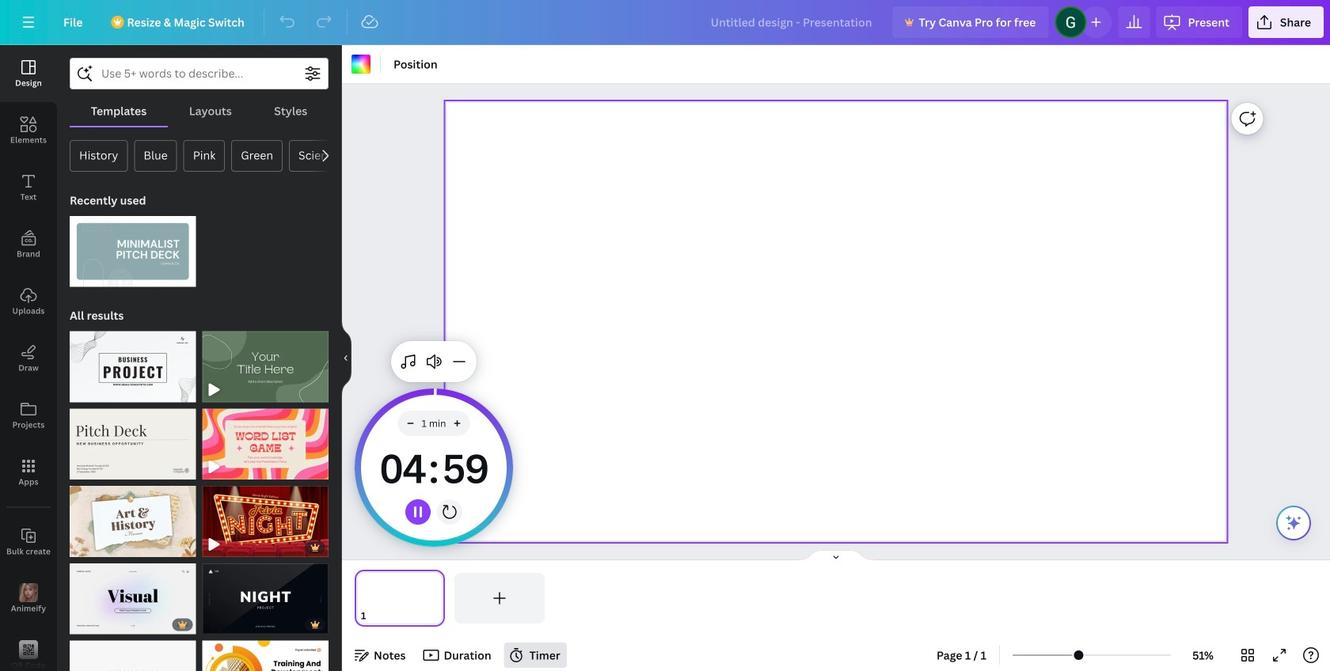 Task type: vqa. For each thing, say whether or not it's contained in the screenshot.
Most Attractive Youtube Thumbnail
no



Task type: describe. For each thing, give the bounding box(es) containing it.
red and yellow retro bold trivia game presentation group
[[202, 477, 329, 557]]

green blobs basic simple presentation group
[[202, 322, 329, 403]]

side panel tab list
[[0, 45, 57, 671]]

Design title text field
[[698, 6, 887, 38]]

page 1 image
[[355, 573, 445, 624]]

grey minimalist business project presentation group
[[70, 322, 196, 403]]

yellow and white modern training and development presentation group
[[202, 632, 329, 671]]

gradient minimal portfolio proposal presentation group
[[70, 554, 196, 635]]

canva assistant image
[[1284, 514, 1303, 533]]

hide image
[[341, 320, 352, 396]]

pink orange yellow happy hippie word list game presentation party group
[[202, 399, 329, 480]]



Task type: locate. For each thing, give the bounding box(es) containing it.
Page title text field
[[373, 608, 379, 624]]

cream neutral minimalist new business pitch deck presentation group
[[70, 399, 196, 480]]

Use 5+ words to describe... search field
[[101, 59, 297, 89]]

black and gray gradient professional presentation group
[[202, 554, 329, 635]]

timer
[[377, 436, 491, 500]]

hide pages image
[[798, 550, 874, 562]]

#ffffff image
[[352, 55, 371, 74]]

blue minimalist business pitch deck presentation group
[[70, 207, 196, 287]]

main menu bar
[[0, 0, 1330, 45]]

modern pitch deck presentation template group
[[70, 632, 196, 671]]

beige scrapbook art and history museum presentation group
[[70, 477, 196, 557]]



